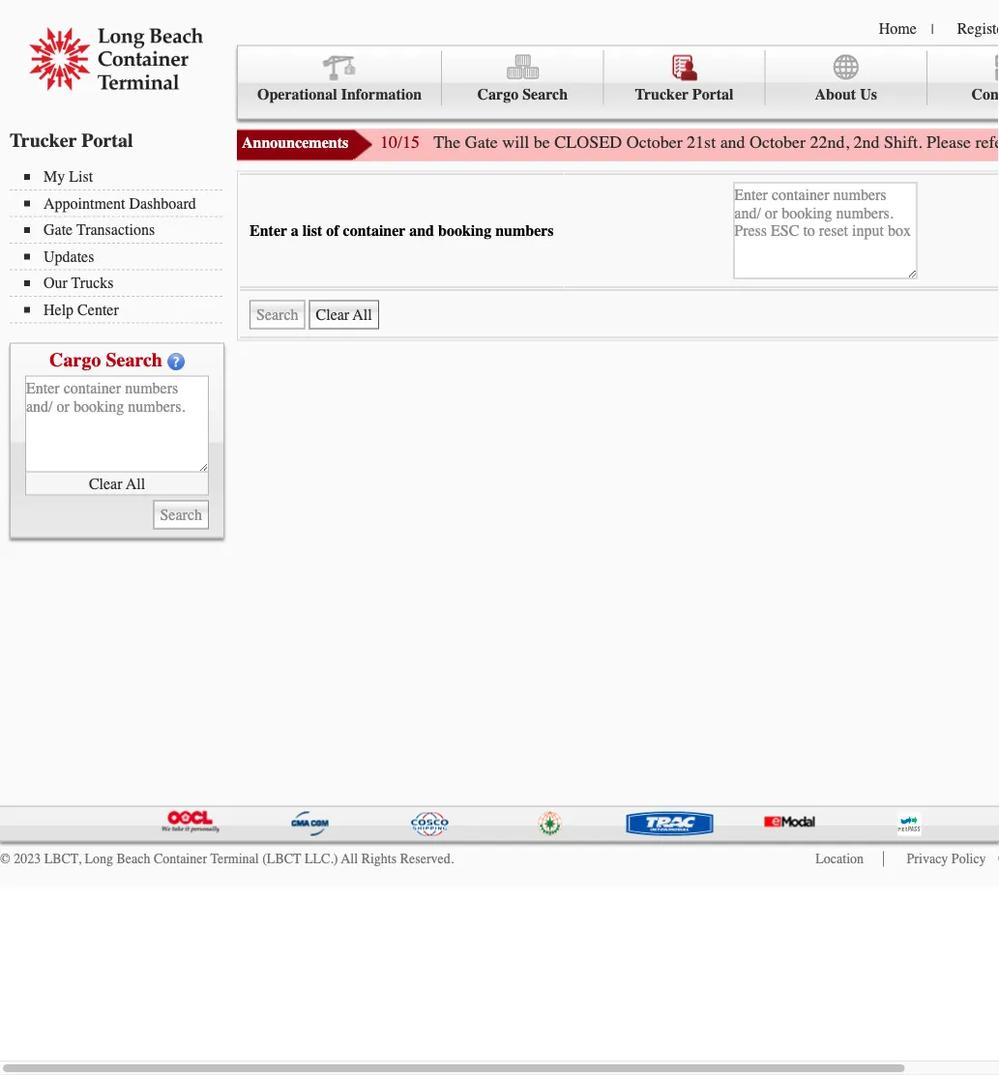 Task type: describe. For each thing, give the bounding box(es) containing it.
location link
[[816, 852, 864, 867]]

be
[[534, 132, 550, 152]]

my
[[44, 168, 65, 186]]

privacy policy
[[907, 852, 986, 867]]

all inside button
[[126, 475, 145, 493]]

© 2023 lbct, long beach container terminal (lbct llc.) all rights reserved.
[[0, 852, 454, 867]]

rights
[[361, 852, 397, 867]]

0 horizontal spatial and
[[409, 222, 434, 240]]

1 horizontal spatial all
[[341, 852, 358, 867]]

2nd
[[854, 132, 880, 152]]

0 vertical spatial trucker
[[635, 86, 689, 103]]

1 vertical spatial search
[[106, 349, 162, 371]]

trucker portal inside menu bar
[[635, 86, 734, 103]]

clear
[[89, 475, 122, 493]]

|
[[931, 21, 934, 37]]

our
[[44, 274, 68, 292]]

a
[[291, 222, 299, 240]]

location
[[816, 852, 864, 867]]

container
[[154, 852, 207, 867]]

cargo search menu item
[[442, 51, 604, 105]]

transactions
[[76, 221, 155, 239]]

clear all button
[[25, 472, 209, 496]]

llc.)
[[305, 852, 338, 867]]

menu bar containing my list
[[10, 166, 232, 324]]

dashboard
[[129, 194, 196, 212]]

will
[[502, 132, 529, 152]]

22nd,
[[810, 132, 849, 152]]

please
[[927, 132, 971, 152]]

21st
[[687, 132, 716, 152]]

(lbct
[[262, 852, 301, 867]]

gate inside the my list appointment dashboard gate transactions updates our trucks help center
[[44, 221, 73, 239]]

privacy
[[907, 852, 948, 867]]

terminal
[[210, 852, 259, 867]]

long
[[85, 852, 113, 867]]

list
[[303, 222, 322, 240]]

operational information
[[257, 86, 422, 103]]

©
[[0, 852, 10, 867]]

my list link
[[24, 168, 222, 186]]

closed
[[554, 132, 622, 152]]

2023
[[14, 852, 41, 867]]

1 vertical spatial cargo
[[49, 349, 101, 371]]

operational
[[257, 86, 337, 103]]

the
[[434, 132, 461, 152]]

cont link
[[927, 51, 999, 105]]

about us
[[815, 86, 877, 103]]

our trucks link
[[24, 274, 222, 292]]

home link
[[879, 19, 917, 37]]

updates
[[44, 248, 94, 265]]

cargo inside menu item
[[477, 86, 519, 103]]

refe
[[975, 132, 999, 152]]

enter
[[250, 222, 287, 240]]

trucker portal link
[[604, 51, 766, 105]]

updates link
[[24, 248, 222, 265]]

cargo search link
[[442, 51, 604, 105]]

Enter container numbers and/ or booking numbers.  text field
[[25, 376, 209, 472]]

appointment dashboard link
[[24, 194, 222, 212]]

booking
[[438, 222, 491, 240]]

menu bar containing operational information
[[237, 45, 999, 119]]

10/15 the gate will be closed october 21st and october 22nd, 2nd shift. please refe
[[380, 132, 999, 152]]

0 horizontal spatial trucker portal
[[10, 129, 133, 151]]

container
[[343, 222, 406, 240]]

10/15
[[380, 132, 420, 152]]



Task type: locate. For each thing, give the bounding box(es) containing it.
1 vertical spatial trucker portal
[[10, 129, 133, 151]]

1 horizontal spatial cargo search
[[477, 86, 568, 103]]

1 horizontal spatial search
[[522, 86, 568, 103]]

trucker portal
[[635, 86, 734, 103], [10, 129, 133, 151]]

0 horizontal spatial cargo search
[[49, 349, 162, 371]]

gate
[[465, 132, 498, 152], [44, 221, 73, 239]]

0 horizontal spatial october
[[626, 132, 682, 152]]

information
[[341, 86, 422, 103]]

2 october from the left
[[750, 132, 806, 152]]

1 horizontal spatial and
[[720, 132, 745, 152]]

trucks
[[71, 274, 114, 292]]

1 vertical spatial cargo search
[[49, 349, 162, 371]]

registe
[[957, 19, 999, 37]]

0 vertical spatial cargo search
[[477, 86, 568, 103]]

trucker portal up "list"
[[10, 129, 133, 151]]

cargo search up the will
[[477, 86, 568, 103]]

trucker
[[635, 86, 689, 103], [10, 129, 77, 151]]

1 horizontal spatial october
[[750, 132, 806, 152]]

home
[[879, 19, 917, 37]]

0 horizontal spatial gate
[[44, 221, 73, 239]]

operational information link
[[238, 51, 442, 105]]

cargo search down center
[[49, 349, 162, 371]]

search inside menu item
[[522, 86, 568, 103]]

all
[[126, 475, 145, 493], [341, 852, 358, 867]]

beach
[[116, 852, 150, 867]]

and
[[720, 132, 745, 152], [409, 222, 434, 240]]

and left booking
[[409, 222, 434, 240]]

october left '21st'
[[626, 132, 682, 152]]

1 horizontal spatial gate
[[465, 132, 498, 152]]

trucker up my
[[10, 129, 77, 151]]

0 vertical spatial trucker portal
[[635, 86, 734, 103]]

0 horizontal spatial search
[[106, 349, 162, 371]]

cargo search
[[477, 86, 568, 103], [49, 349, 162, 371]]

1 vertical spatial trucker
[[10, 129, 77, 151]]

list
[[69, 168, 93, 186]]

enter a list of container and booking numbers
[[250, 222, 554, 240]]

reserved.
[[400, 852, 454, 867]]

None button
[[309, 300, 379, 329]]

search down help center link
[[106, 349, 162, 371]]

and right '21st'
[[720, 132, 745, 152]]

1 vertical spatial menu bar
[[10, 166, 232, 324]]

all right clear
[[126, 475, 145, 493]]

announcements
[[242, 134, 348, 152]]

us
[[860, 86, 877, 103]]

gate transactions link
[[24, 221, 222, 239]]

1 horizontal spatial trucker
[[635, 86, 689, 103]]

policy
[[952, 852, 986, 867]]

cargo up the will
[[477, 86, 519, 103]]

october
[[626, 132, 682, 152], [750, 132, 806, 152]]

october left the 22nd,
[[750, 132, 806, 152]]

shift.
[[884, 132, 922, 152]]

center
[[77, 301, 119, 319]]

1 horizontal spatial portal
[[692, 86, 734, 103]]

cargo
[[477, 86, 519, 103], [49, 349, 101, 371]]

1 vertical spatial portal
[[81, 129, 133, 151]]

my list appointment dashboard gate transactions updates our trucks help center
[[44, 168, 196, 319]]

0 vertical spatial portal
[[692, 86, 734, 103]]

0 horizontal spatial menu bar
[[10, 166, 232, 324]]

appointment
[[44, 194, 125, 212]]

None submit
[[250, 300, 305, 329], [153, 500, 209, 530], [250, 300, 305, 329], [153, 500, 209, 530]]

cargo search inside cargo search menu item
[[477, 86, 568, 103]]

portal
[[692, 86, 734, 103], [81, 129, 133, 151]]

0 vertical spatial and
[[720, 132, 745, 152]]

privacy policy link
[[907, 852, 986, 867]]

numbers
[[495, 222, 554, 240]]

of
[[326, 222, 339, 240]]

0 vertical spatial gate
[[465, 132, 498, 152]]

cargo down help
[[49, 349, 101, 371]]

1 vertical spatial gate
[[44, 221, 73, 239]]

clear all
[[89, 475, 145, 493]]

1 vertical spatial and
[[409, 222, 434, 240]]

1 horizontal spatial menu bar
[[237, 45, 999, 119]]

portal up '21st'
[[692, 86, 734, 103]]

help
[[44, 301, 74, 319]]

1 horizontal spatial trucker portal
[[635, 86, 734, 103]]

gate right the
[[465, 132, 498, 152]]

trucker portal up 10/15 the gate will be closed october 21st and october 22nd, 2nd shift. please refe
[[635, 86, 734, 103]]

help center link
[[24, 301, 222, 319]]

0 vertical spatial all
[[126, 475, 145, 493]]

Enter container numbers and/ or booking numbers. Press ESC to reset input box text field
[[733, 182, 917, 279]]

about us link
[[766, 51, 927, 105]]

1 horizontal spatial cargo
[[477, 86, 519, 103]]

search up be
[[522, 86, 568, 103]]

search
[[522, 86, 568, 103], [106, 349, 162, 371]]

0 vertical spatial search
[[522, 86, 568, 103]]

1 october from the left
[[626, 132, 682, 152]]

lbct,
[[44, 852, 81, 867]]

0 horizontal spatial portal
[[81, 129, 133, 151]]

0 horizontal spatial trucker
[[10, 129, 77, 151]]

0 horizontal spatial all
[[126, 475, 145, 493]]

menu bar
[[237, 45, 999, 119], [10, 166, 232, 324]]

1 vertical spatial all
[[341, 852, 358, 867]]

0 vertical spatial cargo
[[477, 86, 519, 103]]

trucker up 10/15 the gate will be closed october 21st and october 22nd, 2nd shift. please refe
[[635, 86, 689, 103]]

cont
[[971, 86, 999, 103]]

registe link
[[957, 19, 999, 37]]

0 vertical spatial menu bar
[[237, 45, 999, 119]]

gate up 'updates'
[[44, 221, 73, 239]]

portal up my list link
[[81, 129, 133, 151]]

about
[[815, 86, 856, 103]]

all right llc.)
[[341, 852, 358, 867]]

0 horizontal spatial cargo
[[49, 349, 101, 371]]



Task type: vqa. For each thing, say whether or not it's contained in the screenshot.
Announcements on the left
yes



